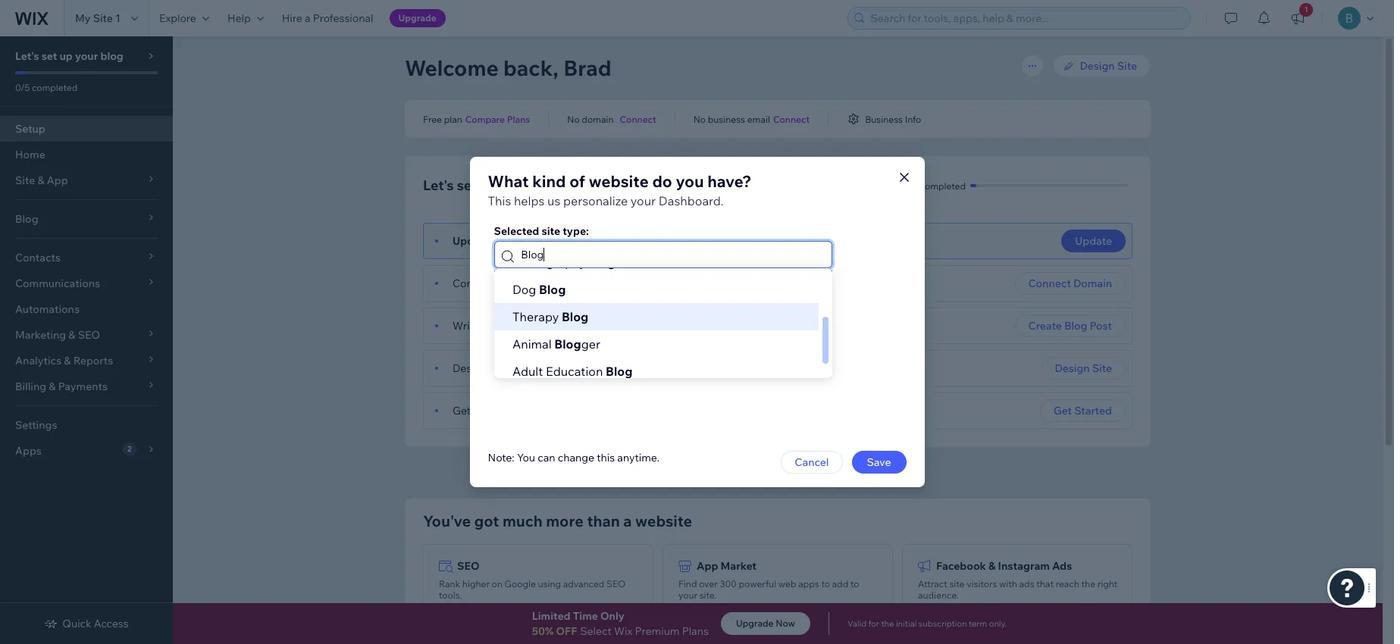 Task type: vqa. For each thing, say whether or not it's contained in the screenshot.
Connect a custom domain
yes



Task type: locate. For each thing, give the bounding box(es) containing it.
connect domain
[[1029, 277, 1112, 290]]

1 horizontal spatial let's
[[423, 177, 454, 194]]

site for attract
[[950, 579, 965, 590]]

0/5 completed up setup
[[15, 82, 78, 93]]

blog inside button
[[1065, 319, 1088, 333]]

design site inside button
[[1055, 362, 1112, 375]]

to right add
[[851, 579, 860, 590]]

no domain connect
[[567, 113, 657, 125]]

change
[[558, 451, 595, 465]]

sidebar element
[[0, 36, 173, 645]]

with inside attract site visitors with ads that reach the right audience.
[[1000, 579, 1018, 590]]

1 horizontal spatial the
[[1082, 579, 1096, 590]]

upgrade left the now
[[736, 618, 774, 629]]

1 horizontal spatial connect link
[[773, 112, 810, 126]]

0 vertical spatial website
[[589, 171, 649, 191]]

the left right
[[1082, 579, 1096, 590]]

design site button
[[1042, 357, 1126, 380]]

with right stands
[[725, 466, 747, 480]]

quick
[[62, 617, 92, 631]]

design inside button
[[1055, 362, 1090, 375]]

app
[[697, 560, 718, 573]]

option containing therapy
[[494, 303, 819, 331]]

google left using
[[505, 579, 536, 590]]

1 horizontal spatial 0/5 completed
[[904, 180, 966, 191]]

instagram
[[998, 560, 1050, 573]]

limited
[[532, 610, 571, 623]]

your down do
[[631, 193, 656, 209]]

to left add
[[822, 579, 830, 590]]

domain down photography blog
[[545, 277, 582, 290]]

free
[[423, 113, 442, 125]]

1 vertical spatial plans
[[682, 625, 709, 639]]

1 horizontal spatial site
[[1093, 362, 1112, 375]]

google inside rank higher on google using advanced seo tools.
[[505, 579, 536, 590]]

your left site.
[[679, 590, 698, 601]]

seo right advanced
[[607, 579, 626, 590]]

post
[[1090, 319, 1112, 333]]

got
[[474, 512, 499, 531]]

list box
[[494, 249, 832, 385]]

2 horizontal spatial a
[[624, 512, 632, 531]]

animal
[[512, 337, 551, 352]]

option
[[494, 303, 819, 331]]

0 horizontal spatial seo
[[457, 560, 480, 573]]

website right than
[[635, 512, 693, 531]]

wix
[[667, 466, 686, 480], [614, 625, 633, 639]]

0 horizontal spatial let's
[[15, 49, 39, 63]]

site down facebook
[[950, 579, 965, 590]]

0 vertical spatial let's
[[15, 49, 39, 63]]

than
[[587, 512, 620, 531]]

apps
[[799, 579, 820, 590]]

completed up setup
[[32, 82, 78, 93]]

0/5 completed down info
[[904, 180, 966, 191]]

no left business
[[694, 113, 706, 125]]

0 horizontal spatial no
[[567, 113, 580, 125]]

2 get from the left
[[1054, 404, 1072, 418]]

connect up write
[[453, 277, 495, 290]]

0 vertical spatial wix
[[667, 466, 686, 480]]

0 horizontal spatial with
[[725, 466, 747, 480]]

audience.
[[918, 590, 959, 601]]

connect up do
[[620, 113, 657, 125]]

automations
[[15, 303, 80, 316]]

0 vertical spatial with
[[725, 466, 747, 480]]

on inside rank higher on google using advanced seo tools.
[[492, 579, 503, 590]]

cancel
[[795, 456, 829, 469]]

set
[[41, 49, 57, 63], [457, 177, 477, 194]]

0 horizontal spatial let's set up your blog
[[15, 49, 123, 63]]

1 vertical spatial a
[[497, 277, 503, 290]]

0 vertical spatial design site
[[1080, 59, 1138, 73]]

1 vertical spatial wix
[[614, 625, 633, 639]]

0 vertical spatial 0/5
[[15, 82, 30, 93]]

1 vertical spatial on
[[492, 579, 503, 590]]

0 vertical spatial 0/5 completed
[[15, 82, 78, 93]]

0/5 down info
[[904, 180, 918, 191]]

update
[[453, 234, 490, 248], [1075, 234, 1112, 248]]

connect link for no business email connect
[[773, 112, 810, 126]]

blog down post
[[554, 337, 581, 352]]

upgrade button
[[389, 9, 446, 27]]

connect right email
[[773, 113, 810, 125]]

blog down type:
[[588, 255, 615, 270]]

site inside attract site visitors with ads that reach the right audience.
[[950, 579, 965, 590]]

web
[[779, 579, 797, 590]]

setup
[[15, 122, 45, 136]]

a left custom on the top left of the page
[[497, 277, 503, 290]]

0 vertical spatial seo
[[457, 560, 480, 573]]

0 vertical spatial upgrade
[[399, 12, 437, 24]]

this
[[488, 193, 511, 209]]

plan
[[444, 113, 462, 125]]

on right "higher"
[[492, 579, 503, 590]]

blog up therapy blog
[[539, 282, 566, 297]]

hire
[[282, 11, 302, 25]]

1 update from the left
[[453, 234, 490, 248]]

no for no domain connect
[[567, 113, 580, 125]]

custom
[[506, 277, 543, 290]]

have?
[[708, 171, 752, 191]]

up up setup link
[[60, 49, 73, 63]]

get left started
[[1054, 404, 1072, 418]]

rank higher on google using advanced seo tools.
[[439, 579, 626, 601]]

0 vertical spatial the
[[1082, 579, 1096, 590]]

what kind of website do you have? this helps us personalize your dashboard.
[[488, 171, 752, 209]]

1 button
[[1282, 0, 1315, 36]]

my site 1
[[75, 11, 121, 25]]

0 horizontal spatial set
[[41, 49, 57, 63]]

1 vertical spatial with
[[1000, 579, 1018, 590]]

to
[[822, 579, 830, 590], [851, 579, 860, 590]]

off
[[556, 625, 577, 639]]

a right hire at the top
[[305, 11, 311, 25]]

1 horizontal spatial to
[[851, 579, 860, 590]]

note:
[[488, 451, 515, 465]]

0 vertical spatial site
[[542, 224, 560, 238]]

no
[[567, 113, 580, 125], [694, 113, 706, 125]]

1 connect link from the left
[[620, 112, 657, 126]]

find over 300 powerful web apps to add to your site.
[[679, 579, 860, 601]]

2 vertical spatial site
[[1093, 362, 1112, 375]]

the
[[1082, 579, 1096, 590], [882, 619, 894, 629]]

connect a custom domain
[[453, 277, 582, 290]]

1 get from the left
[[453, 404, 471, 418]]

up left helps
[[480, 177, 497, 194]]

facebook
[[937, 560, 986, 573]]

get inside get started 'button'
[[1054, 404, 1072, 418]]

Search for tools, apps, help & more... field
[[866, 8, 1186, 29]]

let's up setup
[[15, 49, 39, 63]]

wix down only
[[614, 625, 633, 639]]

attract
[[918, 579, 948, 590]]

0/5 inside 'sidebar' element
[[15, 82, 30, 93]]

using
[[538, 579, 561, 590]]

app market
[[697, 560, 757, 573]]

upgrade now button
[[721, 613, 811, 635]]

on
[[505, 404, 517, 418], [492, 579, 503, 590]]

up inside 'sidebar' element
[[60, 49, 73, 63]]

facebook & instagram ads
[[937, 560, 1072, 573]]

let's set up your blog
[[15, 49, 123, 63], [423, 177, 562, 194]]

quick access button
[[44, 617, 129, 631]]

0 horizontal spatial the
[[882, 619, 894, 629]]

1 horizontal spatial 1
[[1305, 5, 1309, 14]]

1 horizontal spatial update
[[1075, 234, 1112, 248]]

seo up "higher"
[[457, 560, 480, 573]]

stands
[[688, 466, 723, 480]]

let's left this
[[423, 177, 454, 194]]

0 horizontal spatial a
[[305, 11, 311, 25]]

connect link right email
[[773, 112, 810, 126]]

you've got much more than a website
[[423, 512, 693, 531]]

0 horizontal spatial site
[[93, 11, 113, 25]]

set left this
[[457, 177, 477, 194]]

your left adult on the bottom of page
[[490, 362, 512, 375]]

0 horizontal spatial 0/5
[[15, 82, 30, 93]]

1 vertical spatial let's
[[423, 177, 454, 194]]

adult education blog
[[512, 364, 632, 379]]

1 horizontal spatial let's set up your blog
[[423, 177, 562, 194]]

your
[[825, 466, 848, 480]]

0 horizontal spatial completed
[[32, 82, 78, 93]]

1 vertical spatial set
[[457, 177, 477, 194]]

0 vertical spatial on
[[505, 404, 517, 418]]

0 horizontal spatial to
[[822, 579, 830, 590]]

blog down my site 1
[[100, 49, 123, 63]]

2 no from the left
[[694, 113, 706, 125]]

1 horizontal spatial on
[[505, 404, 517, 418]]

wix stands with ukraine show your support
[[667, 466, 891, 480]]

0 vertical spatial completed
[[32, 82, 78, 93]]

can
[[538, 451, 556, 465]]

photography blog
[[512, 255, 615, 270]]

dashboard.
[[659, 193, 724, 209]]

website down animal
[[514, 362, 553, 375]]

wix left stands
[[667, 466, 686, 480]]

2 horizontal spatial site
[[1118, 59, 1138, 73]]

rank
[[439, 579, 460, 590]]

0 horizontal spatial site
[[542, 224, 560, 238]]

site left type:
[[542, 224, 560, 238]]

0 horizontal spatial upgrade
[[399, 12, 437, 24]]

wix inside limited time only 50% off select wix premium plans
[[614, 625, 633, 639]]

cancel button
[[781, 451, 843, 474]]

blog left type
[[518, 234, 541, 248]]

1 vertical spatial design site
[[1055, 362, 1112, 375]]

no down brad at the left top of the page
[[567, 113, 580, 125]]

access
[[94, 617, 129, 631]]

1 vertical spatial let's set up your blog
[[423, 177, 562, 194]]

your left kind
[[500, 177, 530, 194]]

update inside 'button'
[[1075, 234, 1112, 248]]

completed down info
[[920, 180, 966, 191]]

0/5 up setup
[[15, 82, 30, 93]]

0 horizontal spatial update
[[453, 234, 490, 248]]

1 horizontal spatial with
[[1000, 579, 1018, 590]]

1 vertical spatial google
[[505, 579, 536, 590]]

connect up create
[[1029, 277, 1071, 290]]

1 horizontal spatial plans
[[682, 625, 709, 639]]

with down the facebook & instagram ads
[[1000, 579, 1018, 590]]

the right for
[[882, 619, 894, 629]]

1 horizontal spatial seo
[[607, 579, 626, 590]]

your
[[75, 49, 98, 63], [500, 177, 530, 194], [631, 193, 656, 209], [493, 234, 516, 248], [482, 319, 504, 333], [490, 362, 512, 375], [679, 590, 698, 601]]

update up domain
[[1075, 234, 1112, 248]]

on right found
[[505, 404, 517, 418]]

1 horizontal spatial up
[[480, 177, 497, 194]]

update left selected at the left of the page
[[453, 234, 490, 248]]

set up setup
[[41, 49, 57, 63]]

you
[[676, 171, 704, 191]]

completed inside 'sidebar' element
[[32, 82, 78, 93]]

1 horizontal spatial no
[[694, 113, 706, 125]]

blog right education
[[606, 364, 632, 379]]

blog up ger
[[561, 309, 588, 325]]

upgrade now
[[736, 618, 796, 629]]

anytime.
[[618, 451, 660, 465]]

0 vertical spatial plans
[[507, 113, 530, 125]]

0 vertical spatial a
[[305, 11, 311, 25]]

a right than
[[624, 512, 632, 531]]

0 vertical spatial let's set up your blog
[[15, 49, 123, 63]]

2 connect link from the left
[[773, 112, 810, 126]]

plans right premium
[[682, 625, 709, 639]]

plans right compare
[[507, 113, 530, 125]]

let's set up your blog down my
[[15, 49, 123, 63]]

automations link
[[0, 297, 173, 322]]

get started
[[1054, 404, 1112, 418]]

the inside attract site visitors with ads that reach the right audience.
[[1082, 579, 1096, 590]]

0 vertical spatial set
[[41, 49, 57, 63]]

get for get started
[[1054, 404, 1072, 418]]

your left first
[[482, 319, 504, 333]]

1 horizontal spatial site
[[950, 579, 965, 590]]

business info
[[865, 113, 922, 125]]

1 no from the left
[[567, 113, 580, 125]]

0 horizontal spatial 0/5 completed
[[15, 82, 78, 93]]

blog left post
[[1065, 319, 1088, 333]]

list box containing photography
[[494, 249, 832, 385]]

site for selected
[[542, 224, 560, 238]]

1 vertical spatial seo
[[607, 579, 626, 590]]

0 horizontal spatial connect link
[[620, 112, 657, 126]]

0 vertical spatial google
[[520, 404, 556, 418]]

much
[[503, 512, 543, 531]]

completed
[[32, 82, 78, 93], [920, 180, 966, 191]]

a for custom
[[497, 277, 503, 290]]

site inside button
[[1093, 362, 1112, 375]]

0 horizontal spatial plans
[[507, 113, 530, 125]]

0 horizontal spatial up
[[60, 49, 73, 63]]

1 horizontal spatial a
[[497, 277, 503, 290]]

compare
[[465, 113, 505, 125]]

0 horizontal spatial wix
[[614, 625, 633, 639]]

1 horizontal spatial upgrade
[[736, 618, 774, 629]]

higher
[[462, 579, 490, 590]]

us
[[548, 193, 561, 209]]

seo inside rank higher on google using advanced seo tools.
[[607, 579, 626, 590]]

support
[[850, 466, 891, 480]]

1 vertical spatial site
[[950, 579, 965, 590]]

connect link up do
[[620, 112, 657, 126]]

1 vertical spatial 0/5 completed
[[904, 180, 966, 191]]

0 horizontal spatial on
[[492, 579, 503, 590]]

get left found
[[453, 404, 471, 418]]

website inside what kind of website do you have? this helps us personalize your dashboard.
[[589, 171, 649, 191]]

your down my
[[75, 49, 98, 63]]

0 horizontal spatial get
[[453, 404, 471, 418]]

google down adult on the bottom of page
[[520, 404, 556, 418]]

blog inside option
[[561, 309, 588, 325]]

1 vertical spatial up
[[480, 177, 497, 194]]

1 horizontal spatial 0/5
[[904, 180, 918, 191]]

0 vertical spatial up
[[60, 49, 73, 63]]

2 update from the left
[[1075, 234, 1112, 248]]

1 horizontal spatial get
[[1054, 404, 1072, 418]]

let's set up your blog up selected at the left of the page
[[423, 177, 562, 194]]

1 vertical spatial completed
[[920, 180, 966, 191]]

update your blog type
[[453, 234, 567, 248]]

with
[[725, 466, 747, 480], [1000, 579, 1018, 590]]

website up personalize
[[589, 171, 649, 191]]

1 vertical spatial upgrade
[[736, 618, 774, 629]]

help
[[227, 11, 251, 25]]

upgrade
[[399, 12, 437, 24], [736, 618, 774, 629]]

domain down brad at the left top of the page
[[582, 113, 614, 125]]

upgrade up welcome
[[399, 12, 437, 24]]

plans
[[507, 113, 530, 125], [682, 625, 709, 639]]

connect link for no domain connect
[[620, 112, 657, 126]]

no for no business email connect
[[694, 113, 706, 125]]



Task type: describe. For each thing, give the bounding box(es) containing it.
therapy
[[512, 309, 559, 325]]

home link
[[0, 142, 173, 168]]

email
[[747, 113, 770, 125]]

post
[[553, 319, 576, 333]]

selected site type:
[[494, 224, 589, 238]]

blog up animal
[[529, 319, 551, 333]]

1 vertical spatial site
[[1118, 59, 1138, 73]]

blog for therapy
[[561, 309, 588, 325]]

on for found
[[505, 404, 517, 418]]

no business email connect
[[694, 113, 810, 125]]

type
[[543, 234, 567, 248]]

now
[[776, 618, 796, 629]]

on for higher
[[492, 579, 503, 590]]

1 vertical spatial the
[[882, 619, 894, 629]]

2 to from the left
[[851, 579, 860, 590]]

1 vertical spatial domain
[[545, 277, 582, 290]]

hire a professional
[[282, 11, 374, 25]]

of
[[570, 171, 585, 191]]

settings link
[[0, 413, 173, 438]]

settings
[[15, 419, 57, 432]]

ger
[[581, 337, 600, 352]]

1 horizontal spatial wix
[[667, 466, 686, 480]]

1 horizontal spatial completed
[[920, 180, 966, 191]]

a for professional
[[305, 11, 311, 25]]

get for get found on google
[[453, 404, 471, 418]]

blog for animal
[[554, 337, 581, 352]]

add
[[832, 579, 849, 590]]

subscription
[[919, 619, 967, 629]]

hire a professional link
[[273, 0, 383, 36]]

selected
[[494, 224, 539, 238]]

let's set up your blog inside 'sidebar' element
[[15, 49, 123, 63]]

2 vertical spatial website
[[635, 512, 693, 531]]

valid
[[848, 619, 867, 629]]

design site link
[[1053, 55, 1151, 77]]

photography
[[512, 255, 586, 270]]

back,
[[504, 55, 559, 81]]

1 to from the left
[[822, 579, 830, 590]]

that
[[1037, 579, 1054, 590]]

tools.
[[439, 590, 462, 601]]

1 vertical spatial 0/5
[[904, 180, 918, 191]]

blog left of
[[533, 177, 562, 194]]

let's inside 'sidebar' element
[[15, 49, 39, 63]]

welcome back, brad
[[405, 55, 612, 81]]

blog for create
[[1065, 319, 1088, 333]]

ukraine
[[750, 466, 789, 480]]

business info button
[[847, 112, 922, 126]]

0 vertical spatial site
[[93, 11, 113, 25]]

upgrade for upgrade
[[399, 12, 437, 24]]

you've
[[423, 512, 471, 531]]

limited time only 50% off select wix premium plans
[[532, 610, 709, 639]]

find
[[679, 579, 697, 590]]

dog blog
[[512, 282, 566, 297]]

do
[[652, 171, 672, 191]]

update for update your blog type
[[453, 234, 490, 248]]

reach
[[1056, 579, 1080, 590]]

visitors
[[967, 579, 998, 590]]

personalize
[[563, 193, 628, 209]]

advanced
[[563, 579, 605, 590]]

market
[[721, 560, 757, 573]]

get found on google
[[453, 404, 556, 418]]

more
[[546, 512, 584, 531]]

welcome
[[405, 55, 499, 81]]

connect inside button
[[1029, 277, 1071, 290]]

site.
[[700, 590, 717, 601]]

helps
[[514, 193, 545, 209]]

0 vertical spatial domain
[[582, 113, 614, 125]]

adult
[[512, 364, 543, 379]]

google for found
[[520, 404, 556, 418]]

your down this
[[493, 234, 516, 248]]

explore
[[159, 11, 196, 25]]

set inside 'sidebar' element
[[41, 49, 57, 63]]

select
[[580, 625, 612, 639]]

ads
[[1053, 560, 1072, 573]]

professional
[[313, 11, 374, 25]]

connect domain button
[[1015, 272, 1126, 295]]

upgrade for upgrade now
[[736, 618, 774, 629]]

1 vertical spatial website
[[514, 362, 553, 375]]

blog for dog
[[539, 282, 566, 297]]

1 horizontal spatial set
[[457, 177, 477, 194]]

1 inside 1 button
[[1305, 5, 1309, 14]]

time
[[573, 610, 598, 623]]

started
[[1075, 404, 1112, 418]]

what
[[488, 171, 529, 191]]

design your website
[[453, 362, 553, 375]]

your inside what kind of website do you have? this helps us personalize your dashboard.
[[631, 193, 656, 209]]

domain
[[1074, 277, 1112, 290]]

0/5 completed inside 'sidebar' element
[[15, 82, 78, 93]]

help button
[[218, 0, 273, 36]]

blog for photography
[[588, 255, 615, 270]]

valid for the initial subscription term only.
[[848, 619, 1007, 629]]

brad
[[564, 55, 612, 81]]

my
[[75, 11, 91, 25]]

Enter your business or website type field
[[517, 242, 827, 268]]

0 horizontal spatial 1
[[115, 11, 121, 25]]

dog
[[512, 282, 536, 297]]

blog inside 'sidebar' element
[[100, 49, 123, 63]]

setup link
[[0, 116, 173, 142]]

business
[[865, 113, 903, 125]]

your inside 'sidebar' element
[[75, 49, 98, 63]]

your inside find over 300 powerful web apps to add to your site.
[[679, 590, 698, 601]]

create blog post button
[[1015, 315, 1126, 337]]

type:
[[563, 224, 589, 238]]

business
[[708, 113, 745, 125]]

update for update
[[1075, 234, 1112, 248]]

google for higher
[[505, 579, 536, 590]]

plans inside limited time only 50% off select wix premium plans
[[682, 625, 709, 639]]

home
[[15, 148, 45, 162]]

animal blog ger
[[512, 337, 600, 352]]

2 vertical spatial a
[[624, 512, 632, 531]]

create blog post
[[1029, 319, 1112, 333]]



